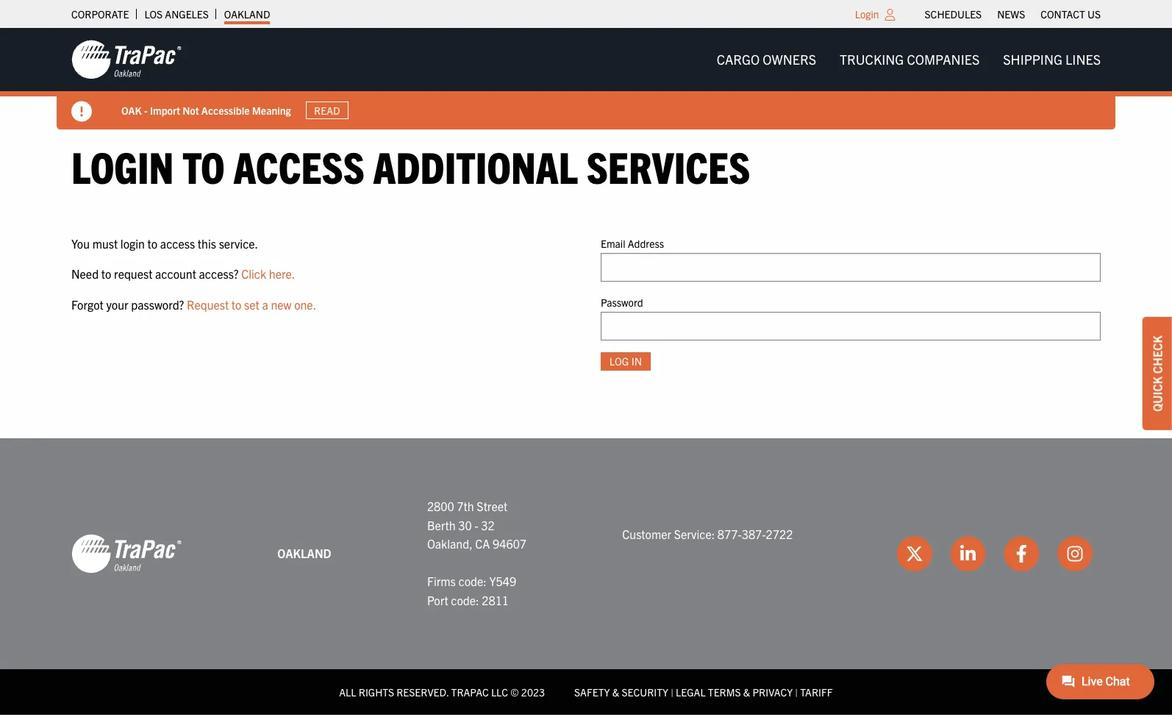 Task type: locate. For each thing, give the bounding box(es) containing it.
tariff link
[[800, 685, 833, 698]]

email address
[[601, 237, 664, 250]]

shipping lines
[[1003, 51, 1101, 68]]

schedules
[[925, 7, 982, 21]]

customer service: 877-387-2722
[[622, 527, 793, 542]]

0 vertical spatial login
[[855, 7, 879, 21]]

import
[[150, 103, 180, 117]]

login
[[855, 7, 879, 21], [71, 139, 174, 193]]

street
[[477, 499, 508, 513]]

2722
[[766, 527, 793, 542]]

1 horizontal spatial |
[[795, 685, 798, 698]]

safety & security | legal terms & privacy | tariff
[[574, 685, 833, 698]]

request
[[187, 297, 229, 312]]

7th
[[457, 499, 474, 513]]

1 horizontal spatial oakland
[[277, 546, 331, 560]]

- inside '2800 7th street berth 30 - 32 oakland, ca 94607'
[[475, 518, 479, 532]]

need to request account access? click here.
[[71, 266, 295, 281]]

access?
[[199, 266, 239, 281]]

1 horizontal spatial &
[[743, 685, 750, 698]]

footer containing 2800 7th street
[[0, 438, 1172, 715]]

ca
[[475, 536, 490, 551]]

tariff
[[800, 685, 833, 698]]

2 | from the left
[[795, 685, 798, 698]]

firms
[[427, 574, 456, 589]]

your
[[106, 297, 128, 312]]

1 vertical spatial oakland image
[[71, 533, 182, 574]]

menu bar up shipping
[[917, 4, 1109, 24]]

trucking
[[840, 51, 904, 68]]

menu bar
[[917, 4, 1109, 24], [705, 45, 1113, 74]]

password
[[601, 296, 643, 309]]

code:
[[459, 574, 487, 589], [451, 593, 479, 608]]

news
[[997, 7, 1025, 21]]

0 vertical spatial oakland
[[224, 7, 270, 21]]

email
[[601, 237, 626, 250]]

contact us
[[1041, 7, 1101, 21]]

set
[[244, 297, 260, 312]]

menu bar containing cargo owners
[[705, 45, 1113, 74]]

-
[[144, 103, 148, 117], [475, 518, 479, 532]]

None submit
[[601, 352, 651, 371]]

login for login 'link'
[[855, 7, 879, 21]]

to right need
[[101, 266, 111, 281]]

& right safety on the bottom of the page
[[612, 685, 619, 698]]

you
[[71, 236, 90, 251]]

privacy
[[753, 685, 793, 698]]

1 horizontal spatial -
[[475, 518, 479, 532]]

you must login to access this service.
[[71, 236, 258, 251]]

owners
[[763, 51, 816, 68]]

1 vertical spatial login
[[71, 139, 174, 193]]

0 horizontal spatial oakland
[[224, 7, 270, 21]]

lines
[[1066, 51, 1101, 68]]

trucking companies link
[[828, 45, 992, 74]]

to
[[183, 139, 225, 193], [148, 236, 158, 251], [101, 266, 111, 281], [232, 297, 242, 312]]

& right terms
[[743, 685, 750, 698]]

password?
[[131, 297, 184, 312]]

| left tariff link
[[795, 685, 798, 698]]

1 horizontal spatial login
[[855, 7, 879, 21]]

0 vertical spatial -
[[144, 103, 148, 117]]

1 oakland image from the top
[[71, 39, 182, 80]]

terms
[[708, 685, 741, 698]]

cargo owners
[[717, 51, 816, 68]]

&
[[612, 685, 619, 698], [743, 685, 750, 698]]

trucking companies
[[840, 51, 980, 68]]

0 horizontal spatial login
[[71, 139, 174, 193]]

new
[[271, 297, 292, 312]]

menu bar down 'light' image
[[705, 45, 1113, 74]]

all rights reserved. trapac llc © 2023
[[339, 685, 545, 698]]

1 vertical spatial oakland
[[277, 546, 331, 560]]

banner
[[0, 28, 1172, 129]]

1 vertical spatial menu bar
[[705, 45, 1113, 74]]

to right login
[[148, 236, 158, 251]]

- right oak
[[144, 103, 148, 117]]

us
[[1088, 7, 1101, 21]]

oakland
[[224, 7, 270, 21], [277, 546, 331, 560]]

quick check link
[[1143, 317, 1172, 430]]

0 vertical spatial menu bar
[[917, 4, 1109, 24]]

0 vertical spatial oakland image
[[71, 39, 182, 80]]

0 horizontal spatial -
[[144, 103, 148, 117]]

light image
[[885, 9, 896, 21]]

not
[[183, 103, 199, 117]]

access
[[160, 236, 195, 251]]

llc
[[491, 685, 508, 698]]

quick
[[1150, 376, 1165, 411]]

0 horizontal spatial |
[[671, 685, 674, 698]]

to down the oak - import not accessible meaning
[[183, 139, 225, 193]]

oakland image
[[71, 39, 182, 80], [71, 533, 182, 574]]

code: up 2811
[[459, 574, 487, 589]]

click
[[241, 266, 266, 281]]

code: right port
[[451, 593, 479, 608]]

|
[[671, 685, 674, 698], [795, 685, 798, 698]]

2 oakland image from the top
[[71, 533, 182, 574]]

account
[[155, 266, 196, 281]]

access
[[233, 139, 365, 193]]

login down oak
[[71, 139, 174, 193]]

login inside main content
[[71, 139, 174, 193]]

- right 30
[[475, 518, 479, 532]]

service:
[[674, 527, 715, 542]]

0 horizontal spatial &
[[612, 685, 619, 698]]

footer
[[0, 438, 1172, 715]]

Password password field
[[601, 312, 1101, 341]]

©
[[511, 685, 519, 698]]

oak - import not accessible meaning
[[121, 103, 291, 117]]

| left legal
[[671, 685, 674, 698]]

login left 'light' image
[[855, 7, 879, 21]]

1 vertical spatial code:
[[451, 593, 479, 608]]

2800
[[427, 499, 454, 513]]

additional
[[373, 139, 578, 193]]

contact
[[1041, 7, 1085, 21]]

firms code:  y549 port code:  2811
[[427, 574, 516, 608]]

quick check
[[1150, 335, 1165, 411]]

30
[[458, 518, 472, 532]]

1 vertical spatial -
[[475, 518, 479, 532]]

service.
[[219, 236, 258, 251]]



Task type: describe. For each thing, give the bounding box(es) containing it.
Email Address text field
[[601, 253, 1101, 282]]

all
[[339, 685, 356, 698]]

safety & security link
[[574, 685, 669, 698]]

banner containing cargo owners
[[0, 28, 1172, 129]]

trapac
[[451, 685, 489, 698]]

94607
[[493, 536, 527, 551]]

address
[[628, 237, 664, 250]]

berth
[[427, 518, 456, 532]]

32
[[481, 518, 495, 532]]

y549
[[489, 574, 516, 589]]

safety
[[574, 685, 610, 698]]

companies
[[907, 51, 980, 68]]

cargo
[[717, 51, 760, 68]]

need
[[71, 266, 99, 281]]

oakland,
[[427, 536, 473, 551]]

2 & from the left
[[743, 685, 750, 698]]

1 & from the left
[[612, 685, 619, 698]]

security
[[622, 685, 669, 698]]

read
[[314, 104, 340, 117]]

387-
[[742, 527, 766, 542]]

check
[[1150, 335, 1165, 373]]

to left set
[[232, 297, 242, 312]]

los
[[144, 7, 163, 21]]

2800 7th street berth 30 - 32 oakland, ca 94607
[[427, 499, 527, 551]]

menu bar containing schedules
[[917, 4, 1109, 24]]

cargo owners link
[[705, 45, 828, 74]]

corporate
[[71, 7, 129, 21]]

news link
[[997, 4, 1025, 24]]

forgot your password? request to set a new one.
[[71, 297, 316, 312]]

must
[[92, 236, 118, 251]]

forgot
[[71, 297, 104, 312]]

angeles
[[165, 7, 209, 21]]

none submit inside login to access additional services main content
[[601, 352, 651, 371]]

shipping lines link
[[992, 45, 1113, 74]]

login to access additional services
[[71, 139, 750, 193]]

2023
[[521, 685, 545, 698]]

port
[[427, 593, 448, 608]]

legal terms & privacy link
[[676, 685, 793, 698]]

services
[[587, 139, 750, 193]]

login for login to access additional services
[[71, 139, 174, 193]]

read link
[[306, 101, 349, 119]]

meaning
[[252, 103, 291, 117]]

login link
[[855, 7, 879, 21]]

2811
[[482, 593, 509, 608]]

0 vertical spatial code:
[[459, 574, 487, 589]]

los angeles
[[144, 7, 209, 21]]

login to access additional services main content
[[57, 139, 1116, 394]]

1 | from the left
[[671, 685, 674, 698]]

oakland link
[[224, 4, 270, 24]]

corporate link
[[71, 4, 129, 24]]

shipping
[[1003, 51, 1063, 68]]

rights
[[359, 685, 394, 698]]

here.
[[269, 266, 295, 281]]

oakland image inside "footer"
[[71, 533, 182, 574]]

877-
[[718, 527, 742, 542]]

request to set a new one. link
[[187, 297, 316, 312]]

one.
[[294, 297, 316, 312]]

login
[[121, 236, 145, 251]]

request
[[114, 266, 153, 281]]

customer
[[622, 527, 672, 542]]

schedules link
[[925, 4, 982, 24]]

oak
[[121, 103, 142, 117]]

legal
[[676, 685, 706, 698]]

contact us link
[[1041, 4, 1101, 24]]

los angeles link
[[144, 4, 209, 24]]

reserved.
[[397, 685, 449, 698]]

solid image
[[71, 102, 92, 122]]

this
[[198, 236, 216, 251]]

a
[[262, 297, 268, 312]]

click here. link
[[241, 266, 295, 281]]



Task type: vqa. For each thing, say whether or not it's contained in the screenshot.
solid Icon to the left
no



